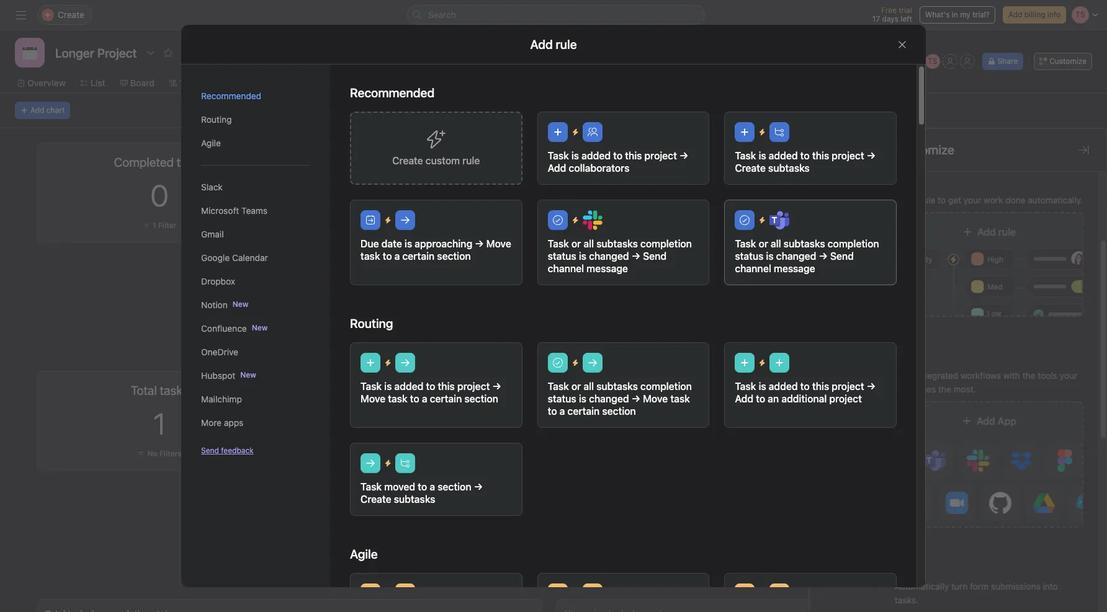 Task type: describe. For each thing, give the bounding box(es) containing it.
is inside "task is added to this project → add to an additional project"
[[759, 381, 766, 392]]

create subtasks inside task is added to this project → create subtasks
[[735, 163, 810, 174]]

calendar image
[[22, 45, 37, 60]]

priority
[[907, 255, 933, 264]]

0 horizontal spatial send
[[201, 446, 219, 455]]

2 filters
[[320, 563, 349, 573]]

subtasks for "microsoft teams" image
[[784, 238, 825, 249]]

search
[[428, 9, 456, 20]]

add for add rule
[[977, 227, 996, 238]]

filter for completed tasks
[[158, 221, 177, 230]]

to inside task or all subtasks completion status is changed → move task to a certain section
[[548, 406, 557, 417]]

low
[[987, 309, 1001, 318]]

all for "microsoft teams" image
[[771, 238, 781, 249]]

task is added to this project → move task to a certain section
[[361, 381, 501, 405]]

project for task is added to this project → create subtasks
[[832, 150, 864, 161]]

this for move
[[438, 381, 455, 392]]

incomplete for incomplete
[[532, 281, 566, 315]]

add a rule to get your work done automatically.
[[895, 195, 1083, 205]]

google calendar button
[[201, 246, 310, 270]]

incomplete tasks by completion status
[[305, 152, 463, 163]]

add billing info button
[[1003, 6, 1066, 24]]

task for task moved to a section → create subtasks button
[[361, 482, 382, 493]]

more apps
[[201, 418, 243, 428]]

left
[[901, 14, 912, 24]]

due date is approaching → move task to a certain section
[[361, 238, 511, 262]]

moved
[[384, 482, 415, 493]]

more apps button
[[201, 411, 310, 435]]

dashboard
[[426, 78, 471, 88]]

add chart
[[30, 105, 65, 115]]

send feedback
[[201, 446, 254, 455]]

workflow link
[[291, 76, 339, 90]]

notion new
[[201, 300, 248, 310]]

add collaborators
[[548, 163, 630, 174]]

changed for "microsoft teams" image
[[776, 251, 816, 262]]

channel message for slack icon
[[548, 263, 628, 274]]

is inside due date is approaching → move task to a certain section
[[405, 238, 412, 249]]

no
[[147, 449, 157, 459]]

microsoft
[[201, 205, 239, 216]]

tasks for by
[[353, 152, 375, 163]]

overview link
[[17, 76, 66, 90]]

move inside due date is approaching → move task to a certain section
[[486, 238, 511, 249]]

task inside due date is approaching → move task to a certain section
[[361, 251, 380, 262]]

fields
[[834, 187, 855, 196]]

completion inside task or all subtasks completion status is changed → move task to a certain section
[[640, 381, 692, 392]]

med
[[987, 282, 1003, 292]]

certain section inside due date is approaching → move task to a certain section
[[402, 251, 471, 262]]

is inside task is added to this project → create subtasks
[[759, 150, 766, 161]]

completion for "microsoft teams" image
[[828, 238, 879, 249]]

integrated
[[917, 370, 958, 381]]

task is added to this project → move task to a certain section button
[[350, 343, 522, 428]]

task is added to this project → create subtasks
[[735, 150, 876, 174]]

task is added to this project → create subtasks button
[[724, 112, 897, 185]]

slack image
[[582, 210, 602, 230]]

1 up no filters button
[[153, 406, 166, 441]]

to inside task is added to this project → add collaborators
[[613, 150, 622, 161]]

what's in my trial?
[[925, 10, 990, 19]]

new for hubspot
[[240, 370, 256, 380]]

add to starred image
[[163, 48, 173, 58]]

0 vertical spatial your
[[964, 195, 981, 205]]

project for task is added to this project → add to an additional project
[[832, 381, 864, 392]]

confluence
[[201, 323, 247, 334]]

or inside task or all subtasks completion status is changed → move task to a certain section
[[571, 381, 581, 392]]

customize inside dropdown button
[[1050, 56, 1087, 66]]

tools
[[1038, 370, 1057, 381]]

my
[[960, 10, 970, 19]]

ts button
[[925, 54, 940, 69]]

add inside "task is added to this project → add to an additional project"
[[735, 393, 753, 405]]

3 filters button
[[304, 331, 354, 349]]

add app
[[977, 416, 1016, 427]]

incomplete tasks by section
[[305, 380, 419, 391]]

added for add collaborators
[[582, 150, 611, 161]]

to inside task is added to this project → create subtasks
[[800, 150, 810, 161]]

task or all subtasks completion status is changed → move task to a certain section button
[[537, 343, 710, 428]]

2
[[320, 563, 324, 573]]

onedrive
[[201, 347, 238, 357]]

this for create subtasks
[[812, 150, 829, 161]]

close details image
[[1079, 145, 1089, 155]]

date
[[382, 238, 402, 249]]

with
[[1003, 370, 1020, 381]]

1 vertical spatial the
[[938, 384, 951, 395]]

trial
[[899, 6, 912, 15]]

google calendar
[[201, 253, 268, 263]]

create
[[392, 155, 423, 166]]

0 button for overdue tasks
[[929, 178, 947, 213]]

1 task or all subtasks completion status is changed → send channel message button from the left
[[537, 200, 710, 285]]

→ inside task or all subtasks completion status is changed → move task to a certain section
[[632, 393, 640, 405]]

add billing info
[[1008, 10, 1061, 19]]

approaching
[[415, 238, 472, 249]]

create custom rule
[[392, 155, 480, 166]]

teams
[[241, 205, 268, 216]]

routing button
[[201, 108, 310, 132]]

search button
[[407, 5, 705, 25]]

completion for slack icon
[[640, 238, 692, 249]]

1 filter button for overdue tasks
[[918, 220, 958, 232]]

add rule
[[530, 37, 577, 51]]

task for the task is added to this project → create subtasks button
[[735, 150, 756, 161]]

overdue tasks
[[899, 155, 977, 169]]

incomplete for incomplete tasks by completion status
[[305, 152, 351, 163]]

certain section inside the task is added to this project → move task to a certain section
[[430, 393, 498, 405]]

dropbox button
[[201, 270, 310, 294]]

total tasks
[[131, 384, 188, 398]]

1 horizontal spatial the
[[1022, 370, 1035, 381]]

a inside task or all subtasks completion status is changed → move task to a certain section
[[560, 406, 565, 417]]

add for add chart
[[30, 105, 44, 115]]

by
[[377, 152, 387, 163]]

2 task or all subtasks completion status is changed → send channel message button from the left
[[724, 200, 897, 285]]

what's in my trial? button
[[920, 6, 995, 24]]

task inside the task is added to this project → move task to a certain section
[[388, 393, 408, 405]]

get
[[948, 195, 961, 205]]

0 horizontal spatial rules
[[835, 248, 854, 257]]

recommended inside button
[[201, 91, 261, 101]]

1 horizontal spatial routing
[[350, 316, 393, 331]]

is inside the task is added to this project → move task to a certain section
[[384, 381, 392, 392]]

3
[[320, 335, 325, 344]]

share button
[[982, 53, 1023, 70]]

an
[[768, 393, 779, 405]]

automatically
[[895, 581, 949, 592]]

board
[[130, 78, 155, 88]]

1 for overdue tasks
[[931, 221, 935, 230]]

by section
[[377, 380, 419, 391]]

is inside task or all subtasks completion status is changed → move task to a certain section
[[579, 393, 586, 405]]

new for confluence
[[252, 323, 268, 333]]

google
[[201, 253, 230, 263]]

this for add collaborators
[[625, 150, 642, 161]]

0 vertical spatial calendar
[[239, 78, 276, 88]]

task for task is added to this project → add collaborators button
[[548, 150, 569, 161]]

gmail
[[201, 229, 224, 240]]

status inside task or all subtasks completion status is changed → move task to a certain section
[[548, 393, 576, 405]]

1 filter for completed tasks
[[153, 221, 177, 230]]

send for "microsoft teams" image
[[830, 251, 854, 262]]

automatically.
[[1028, 195, 1083, 205]]

close this dialog image
[[897, 39, 907, 49]]

board link
[[120, 76, 155, 90]]

search list box
[[407, 5, 705, 25]]

task moved to a section → create subtasks
[[361, 482, 483, 505]]

create custom rule button
[[350, 112, 522, 185]]

tasks.
[[895, 595, 918, 606]]

submissions
[[991, 581, 1041, 592]]

hubspot
[[201, 370, 235, 381]]



Task type: vqa. For each thing, say whether or not it's contained in the screenshot.


Task type: locate. For each thing, give the bounding box(es) containing it.
0 horizontal spatial 0
[[151, 178, 169, 213]]

this inside the task is added to this project → move task to a certain section
[[438, 381, 455, 392]]

new inside "notion new"
[[233, 300, 248, 309]]

1 channel message from the left
[[548, 263, 628, 274]]

add inside add chart button
[[30, 105, 44, 115]]

apps
[[895, 352, 919, 364]]

rules down overdue tasks
[[895, 177, 920, 188]]

1 horizontal spatial agile
[[350, 547, 378, 562]]

tasks left the by section on the bottom of the page
[[353, 380, 375, 391]]

forms up additional project
[[834, 369, 856, 379]]

0 for completed tasks
[[151, 178, 169, 213]]

add left chart
[[30, 105, 44, 115]]

0 vertical spatial new
[[233, 300, 248, 309]]

microsoft teams image
[[770, 210, 790, 230]]

this inside task is added to this project → create subtasks
[[812, 150, 829, 161]]

create subtasks inside task moved to a section → create subtasks
[[361, 494, 435, 505]]

add app button
[[890, 402, 1088, 528]]

channel message down "microsoft teams" image
[[735, 263, 815, 274]]

task inside task moved to a section → create subtasks
[[361, 482, 382, 493]]

0 horizontal spatial your
[[964, 195, 981, 205]]

0 vertical spatial agile
[[201, 138, 221, 148]]

0 horizontal spatial rule
[[920, 195, 935, 205]]

1 horizontal spatial task or all subtasks completion status is changed → send channel message
[[735, 238, 879, 274]]

1
[[153, 221, 156, 230], [931, 221, 935, 230], [153, 406, 166, 441]]

no filters button
[[134, 448, 185, 460]]

channel message for "microsoft teams" image
[[735, 263, 815, 274]]

add for add a rule to get your work done automatically.
[[895, 195, 911, 205]]

2 0 button from the left
[[929, 178, 947, 213]]

task is added to this project → add collaborators
[[548, 150, 688, 174]]

add left an
[[735, 393, 753, 405]]

filters for incomplete tasks by completion status
[[327, 335, 349, 344]]

0 horizontal spatial task
[[361, 251, 380, 262]]

1 filter button left gmail
[[139, 220, 180, 232]]

0 button left the get
[[929, 178, 947, 213]]

1 horizontal spatial forms
[[895, 563, 924, 575]]

1 filter button down the get
[[918, 220, 958, 232]]

→ inside task is added to this project → create subtasks
[[867, 150, 876, 161]]

tasks for by section
[[353, 380, 375, 391]]

customize down info
[[1050, 56, 1087, 66]]

0
[[151, 178, 169, 213], [929, 178, 947, 213]]

add for add app
[[977, 416, 995, 427]]

new inside confluence new
[[252, 323, 268, 333]]

project inside task is added to this project → create subtasks
[[832, 150, 864, 161]]

0 horizontal spatial task or all subtasks completion status is changed → send channel message button
[[537, 200, 710, 285]]

2 channel message from the left
[[735, 263, 815, 274]]

→ inside "task is added to this project → add to an additional project"
[[867, 381, 876, 392]]

1 horizontal spatial rules
[[895, 177, 920, 188]]

trial?
[[973, 10, 990, 19]]

or
[[571, 238, 581, 249], [759, 238, 768, 249], [571, 381, 581, 392]]

forms up automatically
[[895, 563, 924, 575]]

→ inside due date is approaching → move task to a certain section
[[475, 238, 484, 249]]

1 task or all subtasks completion status is changed → send channel message from the left
[[548, 238, 692, 274]]

add left app
[[977, 416, 995, 427]]

1 vertical spatial agile
[[350, 547, 378, 562]]

filter left gmail
[[158, 221, 177, 230]]

completion
[[640, 238, 692, 249], [828, 238, 879, 249], [640, 381, 692, 392]]

1 horizontal spatial recommended
[[350, 86, 435, 100]]

new up onedrive button
[[252, 323, 268, 333]]

→ inside task is added to this project → add collaborators
[[680, 150, 688, 161]]

1 horizontal spatial 0 button
[[929, 178, 947, 213]]

0 vertical spatial rules
[[895, 177, 920, 188]]

project
[[644, 150, 677, 161], [832, 150, 864, 161], [457, 381, 490, 392], [832, 381, 864, 392]]

task is added to this project → add to an additional project
[[735, 381, 876, 405]]

0 horizontal spatial the
[[938, 384, 951, 395]]

1 for completed tasks
[[153, 221, 156, 230]]

1 vertical spatial your
[[1060, 370, 1077, 381]]

recommended button
[[201, 84, 310, 108]]

changed
[[589, 251, 629, 262], [776, 251, 816, 262], [589, 393, 629, 405]]

1 0 from the left
[[151, 178, 169, 213]]

2 1 filter button from the left
[[918, 220, 958, 232]]

1 filter left gmail
[[153, 221, 177, 230]]

filter
[[158, 221, 177, 230], [937, 221, 955, 230]]

a inside due date is approaching → move task to a certain section
[[394, 251, 400, 262]]

0 horizontal spatial filter
[[158, 221, 177, 230]]

added inside task is added to this project → add collaborators
[[582, 150, 611, 161]]

a inside the task is added to this project → move task to a certain section
[[422, 393, 427, 405]]

add inside add app button
[[977, 416, 995, 427]]

added inside the task is added to this project → move task to a certain section
[[394, 381, 423, 392]]

task inside the task is added to this project → move task to a certain section
[[361, 381, 382, 392]]

routing down timeline
[[201, 114, 232, 125]]

to
[[613, 150, 622, 161], [800, 150, 810, 161], [938, 195, 946, 205], [383, 251, 392, 262], [426, 381, 435, 392], [800, 381, 810, 392], [410, 393, 419, 405], [756, 393, 765, 405], [548, 406, 557, 417], [418, 482, 427, 493]]

rule left the get
[[920, 195, 935, 205]]

filters right 2
[[326, 563, 349, 573]]

1 vertical spatial customize
[[895, 143, 954, 157]]

to inside task moved to a section → create subtasks
[[418, 482, 427, 493]]

filter for overdue tasks
[[937, 221, 955, 230]]

1 0 button from the left
[[151, 178, 169, 213]]

added for add
[[769, 381, 798, 392]]

2 task or all subtasks completion status is changed → send channel message from the left
[[735, 238, 879, 274]]

task for task is added to this project → add to an additional project button
[[735, 381, 756, 392]]

certain section
[[402, 251, 471, 262], [430, 393, 498, 405], [567, 406, 636, 417]]

status for slack icon
[[548, 251, 576, 262]]

is
[[571, 150, 579, 161], [759, 150, 766, 161], [405, 238, 412, 249], [579, 251, 586, 262], [766, 251, 774, 262], [384, 381, 392, 392], [759, 381, 766, 392], [579, 393, 586, 405]]

1 horizontal spatial your
[[1060, 370, 1077, 381]]

task for task or all subtasks completion status is changed → move task to a certain section button at the bottom of the page
[[548, 381, 569, 392]]

rule up high
[[998, 227, 1016, 238]]

this inside task is added to this project → add collaborators
[[625, 150, 642, 161]]

add up high
[[977, 227, 996, 238]]

subtasks inside task or all subtasks completion status is changed → move task to a certain section
[[596, 381, 638, 392]]

changed for slack icon
[[589, 251, 629, 262]]

tasks
[[353, 152, 375, 163], [353, 380, 375, 391]]

free
[[881, 6, 897, 15]]

customize up the get
[[895, 143, 954, 157]]

mailchimp
[[201, 394, 242, 405]]

task or all subtasks completion status is changed → send channel message down slack icon
[[548, 238, 692, 274]]

all
[[584, 238, 594, 249], [771, 238, 781, 249], [584, 381, 594, 392]]

team
[[895, 384, 915, 395]]

task inside task or all subtasks completion status is changed → move task to a certain section
[[548, 381, 569, 392]]

1 vertical spatial incomplete
[[532, 281, 566, 315]]

move inside task or all subtasks completion status is changed → move task to a certain section
[[643, 393, 668, 405]]

added inside "task is added to this project → add to an additional project"
[[769, 381, 798, 392]]

task for the task is added to this project → move task to a certain section button
[[361, 381, 382, 392]]

due
[[361, 238, 379, 249]]

project inside task is added to this project → add collaborators
[[644, 150, 677, 161]]

2 vertical spatial filters
[[326, 563, 349, 573]]

0 vertical spatial customize
[[1050, 56, 1087, 66]]

task for 2nd task or all subtasks completion status is changed → send channel message button from right
[[548, 238, 569, 249]]

1 vertical spatial create subtasks
[[361, 494, 435, 505]]

1 vertical spatial routing
[[350, 316, 393, 331]]

rules down "fields"
[[835, 248, 854, 257]]

this for add
[[812, 381, 829, 392]]

overview
[[27, 78, 66, 88]]

0 vertical spatial tasks
[[353, 152, 375, 163]]

filters right "3"
[[327, 335, 349, 344]]

new up confluence new
[[233, 300, 248, 309]]

task
[[361, 251, 380, 262], [388, 393, 408, 405], [670, 393, 690, 405]]

all for slack icon
[[584, 238, 594, 249]]

create subtasks up "microsoft teams" image
[[735, 163, 810, 174]]

0 vertical spatial the
[[1022, 370, 1035, 381]]

task
[[548, 150, 569, 161], [735, 150, 756, 161], [548, 238, 569, 249], [735, 238, 756, 249], [361, 381, 382, 392], [548, 381, 569, 392], [735, 381, 756, 392], [361, 482, 382, 493]]

workflow
[[301, 78, 339, 88]]

2 horizontal spatial move
[[643, 393, 668, 405]]

None text field
[[52, 42, 140, 64]]

0 horizontal spatial customize
[[895, 143, 954, 157]]

added inside task is added to this project → create subtasks
[[769, 150, 798, 161]]

certain section inside task or all subtasks completion status is changed → move task to a certain section
[[567, 406, 636, 417]]

1 vertical spatial rule
[[998, 227, 1016, 238]]

project for task is added to this project → move task to a certain section
[[457, 381, 490, 392]]

0 horizontal spatial agile
[[201, 138, 221, 148]]

is inside task is added to this project → add collaborators
[[571, 150, 579, 161]]

1 horizontal spatial 1 filter
[[931, 221, 955, 230]]

→ inside the task is added to this project → move task to a certain section
[[492, 381, 501, 392]]

filters right no
[[159, 449, 182, 459]]

1 tasks from the top
[[353, 152, 375, 163]]

the down integrated
[[938, 384, 951, 395]]

1 horizontal spatial move
[[486, 238, 511, 249]]

work
[[984, 195, 1003, 205]]

tasks left by
[[353, 152, 375, 163]]

1 vertical spatial certain section
[[430, 393, 498, 405]]

3 filters
[[320, 335, 349, 344]]

calendar link
[[229, 76, 276, 90]]

1 horizontal spatial customize
[[1050, 56, 1087, 66]]

your right the get
[[964, 195, 981, 205]]

0 button down completed tasks
[[151, 178, 169, 213]]

new inside hubspot new
[[240, 370, 256, 380]]

all inside task or all subtasks completion status is changed → move task to a certain section
[[584, 381, 594, 392]]

0 vertical spatial incomplete
[[305, 152, 351, 163]]

ts
[[928, 56, 937, 66]]

slack
[[201, 182, 223, 192]]

0 button for completed tasks
[[151, 178, 169, 213]]

calendar inside button
[[232, 253, 268, 263]]

1 horizontal spatial create subtasks
[[735, 163, 810, 174]]

your right tools
[[1060, 370, 1077, 381]]

a inside task moved to a section → create subtasks
[[430, 482, 435, 493]]

to inside due date is approaching → move task to a certain section
[[383, 251, 392, 262]]

dashboard link
[[416, 76, 471, 90]]

0 for overdue tasks
[[929, 178, 947, 213]]

2 0 from the left
[[929, 178, 947, 213]]

your
[[964, 195, 981, 205], [1060, 370, 1077, 381]]

0 horizontal spatial 1 filter button
[[139, 220, 180, 232]]

0 horizontal spatial task or all subtasks completion status is changed → send channel message
[[548, 238, 692, 274]]

completion status
[[389, 152, 463, 163]]

added for create subtasks
[[769, 150, 798, 161]]

1 filter for overdue tasks
[[931, 221, 955, 230]]

channel message down slack icon
[[548, 263, 628, 274]]

added for move
[[394, 381, 423, 392]]

1 filter button
[[139, 220, 180, 232], [918, 220, 958, 232]]

subtasks for slack icon
[[596, 238, 638, 249]]

1 left gmail
[[153, 221, 156, 230]]

additional project
[[781, 393, 862, 405]]

calendar up routing button
[[239, 78, 276, 88]]

2 1 filter from the left
[[931, 221, 955, 230]]

app
[[998, 416, 1016, 427]]

0 horizontal spatial recommended
[[201, 91, 261, 101]]

task is added to this project → add to an additional project button
[[724, 343, 897, 428]]

no filters
[[147, 449, 182, 459]]

changed inside task or all subtasks completion status is changed → move task to a certain section
[[589, 393, 629, 405]]

0 horizontal spatial move
[[361, 393, 385, 405]]

0 horizontal spatial routing
[[201, 114, 232, 125]]

this inside "task is added to this project → add to an additional project"
[[812, 381, 829, 392]]

done
[[1005, 195, 1026, 205]]

dropbox
[[201, 276, 235, 287]]

1 up priority
[[931, 221, 935, 230]]

1 horizontal spatial channel message
[[735, 263, 815, 274]]

0 down completed tasks
[[151, 178, 169, 213]]

new down onedrive button
[[240, 370, 256, 380]]

agile inside button
[[201, 138, 221, 148]]

task is added to this project → add collaborators button
[[537, 112, 710, 185]]

chart
[[46, 105, 65, 115]]

task inside task is added to this project → add collaborators
[[548, 150, 569, 161]]

add for add billing info
[[1008, 10, 1022, 19]]

1 vertical spatial tasks
[[353, 380, 375, 391]]

a
[[913, 195, 918, 205], [394, 251, 400, 262], [422, 393, 427, 405], [560, 406, 565, 417], [430, 482, 435, 493]]

task for 1st task or all subtasks completion status is changed → send channel message button from the right
[[735, 238, 756, 249]]

uses
[[917, 384, 936, 395]]

filters
[[327, 335, 349, 344], [159, 449, 182, 459], [326, 563, 349, 573]]

automatically turn form submissions into tasks.
[[895, 581, 1058, 606]]

task or all subtasks completion status is changed → send channel message for slack icon
[[548, 238, 692, 274]]

0 vertical spatial filters
[[327, 335, 349, 344]]

0 horizontal spatial create subtasks
[[361, 494, 435, 505]]

this
[[625, 150, 642, 161], [812, 150, 829, 161], [438, 381, 455, 392], [812, 381, 829, 392]]

2 horizontal spatial task
[[670, 393, 690, 405]]

1 horizontal spatial task
[[388, 393, 408, 405]]

added
[[582, 150, 611, 161], [769, 150, 798, 161], [394, 381, 423, 392], [769, 381, 798, 392]]

add
[[1008, 10, 1022, 19], [30, 105, 44, 115], [895, 195, 911, 205], [977, 227, 996, 238], [735, 393, 753, 405], [977, 416, 995, 427]]

1 vertical spatial calendar
[[232, 253, 268, 263]]

customize button
[[1034, 53, 1092, 70]]

1 vertical spatial filters
[[159, 449, 182, 459]]

task inside task or all subtasks completion status is changed → move task to a certain section
[[670, 393, 690, 405]]

task or all subtasks completion status is changed → send channel message for "microsoft teams" image
[[735, 238, 879, 274]]

create subtasks down moved
[[361, 494, 435, 505]]

incomplete for incomplete tasks by section
[[305, 380, 351, 391]]

0 horizontal spatial 1 filter
[[153, 221, 177, 230]]

move inside the task is added to this project → move task to a certain section
[[361, 393, 385, 405]]

2 vertical spatial incomplete
[[305, 380, 351, 391]]

0 horizontal spatial forms
[[834, 369, 856, 379]]

timeline
[[179, 78, 214, 88]]

add down overdue tasks
[[895, 195, 911, 205]]

0 vertical spatial certain section
[[402, 251, 471, 262]]

1 filter button for completed tasks
[[139, 220, 180, 232]]

gmail button
[[201, 223, 310, 246]]

share
[[998, 56, 1018, 66]]

2 horizontal spatial send
[[830, 251, 854, 262]]

1 vertical spatial rules
[[835, 248, 854, 257]]

routing inside button
[[201, 114, 232, 125]]

1 horizontal spatial 0
[[929, 178, 947, 213]]

feedback
[[221, 446, 254, 455]]

or for "microsoft teams" image
[[759, 238, 768, 249]]

status for "microsoft teams" image
[[735, 251, 764, 262]]

1 filter from the left
[[158, 221, 177, 230]]

2 filter from the left
[[937, 221, 955, 230]]

0 horizontal spatial 0 button
[[151, 178, 169, 213]]

1 1 filter from the left
[[153, 221, 177, 230]]

1 button
[[153, 406, 166, 441]]

task moved to a section → create subtasks button
[[350, 443, 522, 516]]

1 horizontal spatial send
[[643, 251, 667, 262]]

→ inside task moved to a section → create subtasks
[[474, 482, 483, 493]]

routing up the 3 filters button
[[350, 316, 393, 331]]

microsoft teams
[[201, 205, 268, 216]]

send feedback link
[[201, 446, 254, 457]]

new
[[233, 300, 248, 309], [252, 323, 268, 333], [240, 370, 256, 380]]

1 horizontal spatial rule
[[998, 227, 1016, 238]]

the right 'with'
[[1022, 370, 1035, 381]]

task inside task is added to this project → create subtasks
[[735, 150, 756, 161]]

agile
[[201, 138, 221, 148], [350, 547, 378, 562]]

new for notion
[[233, 300, 248, 309]]

1 horizontal spatial filter
[[937, 221, 955, 230]]

1 horizontal spatial 1 filter button
[[918, 220, 958, 232]]

1 vertical spatial forms
[[895, 563, 924, 575]]

0 vertical spatial rule
[[920, 195, 935, 205]]

2 tasks from the top
[[353, 380, 375, 391]]

1 vertical spatial new
[[252, 323, 268, 333]]

filters for incomplete tasks by section
[[326, 563, 349, 573]]

0 vertical spatial create subtasks
[[735, 163, 810, 174]]

1 filter
[[153, 221, 177, 230], [931, 221, 955, 230]]

rules
[[895, 177, 920, 188], [835, 248, 854, 257]]

0 vertical spatial forms
[[834, 369, 856, 379]]

project for task is added to this project → add collaborators
[[644, 150, 677, 161]]

task inside "task is added to this project → add to an additional project"
[[735, 381, 756, 392]]

calendar down "gmail" "button"
[[232, 253, 268, 263]]

agile button
[[201, 132, 310, 155]]

1 1 filter button from the left
[[139, 220, 180, 232]]

0 horizontal spatial channel message
[[548, 263, 628, 274]]

add inside the "add billing info" button
[[1008, 10, 1022, 19]]

task or all subtasks completion status is changed → send channel message
[[548, 238, 692, 274], [735, 238, 879, 274]]

2 vertical spatial certain section
[[567, 406, 636, 417]]

0 vertical spatial routing
[[201, 114, 232, 125]]

add rule
[[977, 227, 1016, 238]]

your inside build integrated workflows with the tools your team uses the most.
[[1060, 370, 1077, 381]]

or for slack icon
[[571, 238, 581, 249]]

project inside "task is added to this project → add to an additional project"
[[832, 381, 864, 392]]

2 vertical spatial new
[[240, 370, 256, 380]]

1 filter down the get
[[931, 221, 955, 230]]

list
[[90, 78, 105, 88]]

add left billing
[[1008, 10, 1022, 19]]

billing
[[1024, 10, 1045, 19]]

project inside the task is added to this project → move task to a certain section
[[457, 381, 490, 392]]

more
[[201, 418, 222, 428]]

send for slack icon
[[643, 251, 667, 262]]

most.
[[954, 384, 976, 395]]

1 horizontal spatial task or all subtasks completion status is changed → send channel message button
[[724, 200, 897, 285]]

task or all subtasks completion status is changed → send channel message down "microsoft teams" image
[[735, 238, 879, 274]]

0 left the get
[[929, 178, 947, 213]]

filter down the get
[[937, 221, 955, 230]]

section
[[438, 482, 471, 493]]

task or all subtasks completion status is changed → move task to a certain section
[[548, 381, 692, 417]]



